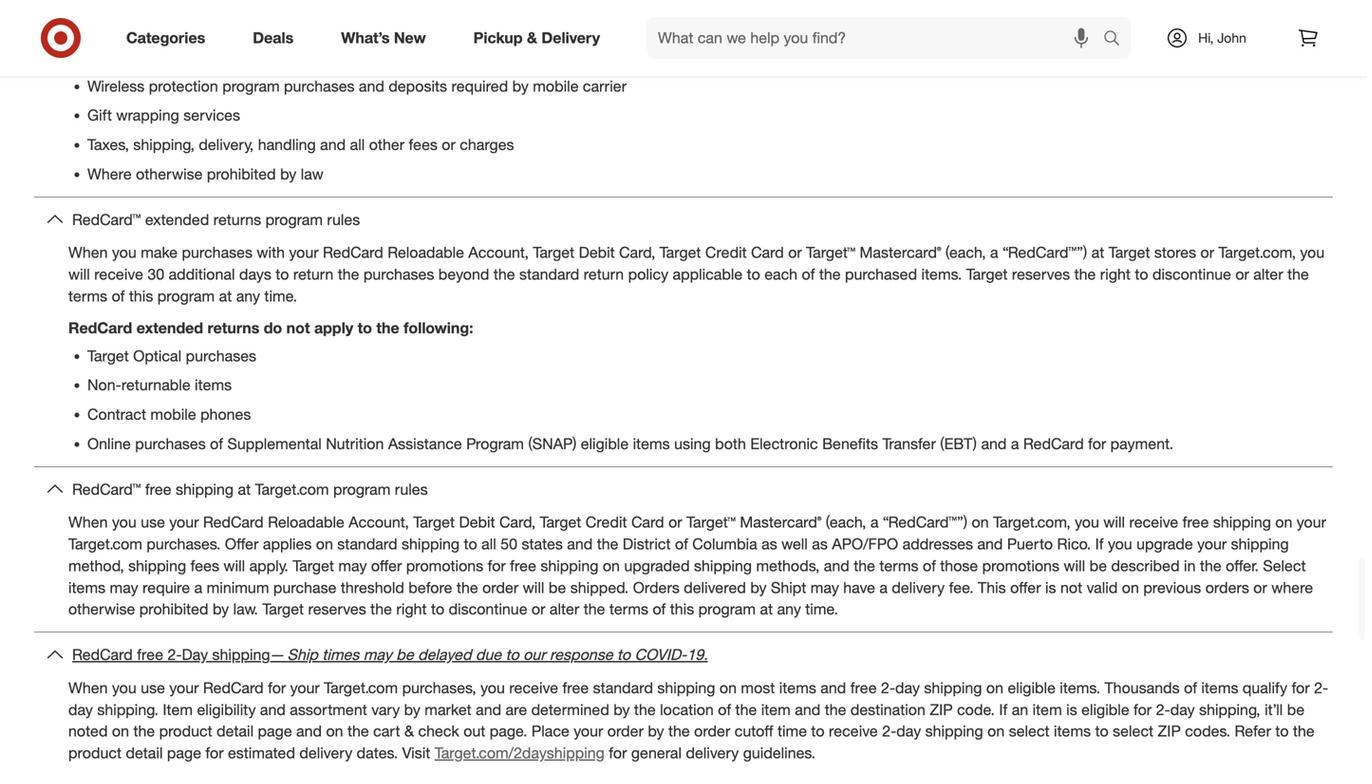Task type: vqa. For each thing, say whether or not it's contained in the screenshot.
SURVEY
no



Task type: describe. For each thing, give the bounding box(es) containing it.
target.com, inside when you make purchases with your redcard reloadable account, target debit card, target credit card or target™ mastercard® (each, a "redcard™") at target stores or target.com, you will receive 30 additional days to return the purchases beyond the standard return policy applicable to each of the purchased items. target reserves the right to discontinue or alter the terms of this program at any time.
[[1219, 243, 1296, 262]]

2 item from the left
[[1033, 700, 1062, 719]]

purchase
[[273, 578, 337, 597]]

and right the states
[[567, 535, 593, 553]]

taxes, shipping, delivery, handling and all other fees or charges
[[87, 135, 514, 154]]

wireless
[[87, 77, 145, 95]]

use for redcard™ free shipping at target.com program rules
[[141, 513, 165, 532]]

well
[[782, 535, 808, 553]]

delivery,
[[199, 135, 254, 154]]

qualify
[[1243, 679, 1288, 697]]

pickup
[[474, 29, 523, 47]]

purchases down categories
[[142, 47, 213, 66]]

services
[[184, 106, 240, 125]]

reloadable inside when you use your redcard reloadable account, target debit card, target credit card or target™ mastercard® (each, a "redcard™") on target.com, you will receive free shipping on your target.com purchases. offer applies on standard shipping to all 50 states and the district of columbia as well as apo/fpo addresses and puerto rico. if you upgrade your shipping method, shipping fees will apply. target may offer promotions for free shipping on upgraded shipping methods, and the terms of those promotions will be described in the offer. select items may require a minimum purchase threshold before the order will be shipped. orders delivered by shipt may have a delivery fee. this offer is not valid on previous orders or where otherwise prohibited by law. target reserves the right to discontinue or alter the terms of this program at any time.
[[268, 513, 345, 532]]

card inside when you use your redcard reloadable account, target debit card, target credit card or target™ mastercard® (each, a "redcard™") on target.com, you will receive free shipping on your target.com purchases. offer applies on standard shipping to all 50 states and the district of columbia as well as apo/fpo addresses and puerto rico. if you upgrade your shipping method, shipping fees will apply. target may offer promotions for free shipping on upgraded shipping methods, and the terms of those promotions will be described in the offer. select items may require a minimum purchase threshold before the order will be shipped. orders delivered by shipt may have a delivery fee. this offer is not valid on previous orders or where otherwise prohibited by law. target reserves the right to discontinue or alter the terms of this program at any time.
[[632, 513, 664, 532]]

previous
[[1144, 578, 1202, 597]]

0 horizontal spatial product
[[68, 744, 122, 762]]

when you make purchases with your redcard reloadable account, target debit card, target credit card or target™ mastercard® (each, a "redcard™") at target stores or target.com, you will receive 30 additional days to return the purchases beyond the standard return policy applicable to each of the purchased items. target reserves the right to discontinue or alter the terms of this program at any time.
[[68, 243, 1325, 305]]

and up law
[[320, 135, 346, 154]]

1 horizontal spatial delivery
[[686, 744, 739, 762]]

check
[[418, 722, 459, 740]]

receive down destination
[[829, 722, 878, 740]]

by right required
[[513, 77, 529, 95]]

your inside when you make purchases with your redcard reloadable account, target debit card, target credit card or target™ mastercard® (each, a "redcard™") at target stores or target.com, you will receive 30 additional days to return the purchases beyond the standard return policy applicable to each of the purchased items. target reserves the right to discontinue or alter the terms of this program at any time.
[[289, 243, 319, 262]]

card, inside when you use your redcard reloadable account, target debit card, target credit card or target™ mastercard® (each, a "redcard™") on target.com, you will receive free shipping on your target.com purchases. offer applies on standard shipping to all 50 states and the district of columbia as well as apo/fpo addresses and puerto rico. if you upgrade your shipping method, shipping fees will apply. target may offer promotions for free shipping on upgraded shipping methods, and the terms of those promotions will be described in the offer. select items may require a minimum purchase threshold before the order will be shipped. orders delivered by shipt may have a delivery fee. this offer is not valid on previous orders or where otherwise prohibited by law. target reserves the right to discontinue or alter the terms of this program at any time.
[[500, 513, 536, 532]]

program down the indiana at the top left of page
[[222, 77, 280, 95]]

order inside when you use your redcard reloadable account, target debit card, target credit card or target™ mastercard® (each, a "redcard™") on target.com, you will receive free shipping on your target.com purchases. offer applies on standard shipping to all 50 states and the district of columbia as well as apo/fpo addresses and puerto rico. if you upgrade your shipping method, shipping fees will apply. target may offer promotions for free shipping on upgraded shipping methods, and the terms of those promotions will be described in the offer. select items may require a minimum purchase threshold before the order will be shipped. orders delivered by shipt may have a delivery fee. this offer is not valid on previous orders or where otherwise prohibited by law. target reserves the right to discontinue or alter the terms of this program at any time.
[[483, 578, 519, 597]]

1 vertical spatial terms
[[880, 556, 919, 575]]

will down rico.
[[1064, 556, 1086, 575]]

will inside when you make purchases with your redcard reloadable account, target debit card, target credit card or target™ mastercard® (each, a "redcard™") at target stores or target.com, you will receive 30 additional days to return the purchases beyond the standard return policy applicable to each of the purchased items. target reserves the right to discontinue or alter the terms of this program at any time.
[[68, 265, 90, 284]]

receive up the are
[[509, 679, 558, 697]]

online purchases of supplemental nutrition assistance program (snap) eligible items using both electronic benefits transfer (ebt) and a redcard for payment.
[[87, 434, 1174, 453]]

shipping.
[[97, 700, 159, 719]]

0 horizontal spatial in
[[217, 47, 229, 66]]

item
[[163, 700, 193, 719]]

program inside dropdown button
[[333, 480, 391, 498]]

19.
[[687, 645, 708, 664]]

rico.
[[1058, 535, 1091, 553]]

be left shipped.
[[549, 578, 566, 597]]

by left law.
[[213, 600, 229, 618]]

free left day
[[137, 645, 163, 664]]

stores
[[1155, 243, 1197, 262]]

on up code.
[[987, 679, 1004, 697]]

days
[[239, 265, 271, 284]]

purchases.
[[147, 535, 221, 553]]

and right (ebt)
[[981, 434, 1007, 453]]

2 horizontal spatial order
[[694, 722, 731, 740]]

alcohol purchases in indiana
[[87, 47, 283, 66]]

1 vertical spatial fees
[[409, 135, 438, 154]]

ship
[[287, 645, 318, 664]]

when you use your redcard for your target.com purchases, you receive free standard shipping on most items and free 2-day shipping on eligible items. thousands of items qualify for 2- day shipping. item eligibility and assortment vary by market and are determined by the location of the item and the destination zip code. if an item is eligible for 2-day shipping, it'll be noted on the product detail page and on the cart & check out page. place your order by the order cutoff time to receive 2-day shipping on select items to select zip codes. refer to the product detail page for estimated delivery dates. visit
[[68, 679, 1329, 762]]

offer.
[[1226, 556, 1259, 575]]

an
[[1012, 700, 1029, 719]]

reloadable inside when you make purchases with your redcard reloadable account, target debit card, target credit card or target™ mastercard® (each, a "redcard™") at target stores or target.com, you will receive 30 additional days to return the purchases beyond the standard return policy applicable to each of the purchased items. target reserves the right to discontinue or alter the terms of this program at any time.
[[388, 243, 464, 262]]

by up general at bottom left
[[648, 722, 664, 740]]

covid-
[[635, 645, 687, 664]]

1 vertical spatial detail
[[126, 744, 163, 762]]

carrier
[[583, 77, 627, 95]]

and left deposits
[[359, 77, 385, 95]]

2- up item
[[168, 645, 182, 664]]

protection
[[149, 77, 218, 95]]

1 horizontal spatial otherwise
[[136, 165, 203, 183]]

and up estimated
[[260, 700, 286, 719]]

delivered
[[684, 578, 746, 597]]

purchases down redcard extended returns do not apply to the following:
[[186, 346, 256, 365]]

2- down thousands
[[1156, 700, 1171, 719]]

apply.
[[249, 556, 288, 575]]

items. inside when you make purchases with your redcard reloadable account, target debit card, target credit card or target™ mastercard® (each, a "redcard™") at target stores or target.com, you will receive 30 additional days to return the purchases beyond the standard return policy applicable to each of the purchased items. target reserves the right to discontinue or alter the terms of this program at any time.
[[922, 265, 962, 284]]

standard inside when you make purchases with your redcard reloadable account, target debit card, target credit card or target™ mastercard® (each, a "redcard™") at target stores or target.com, you will receive 30 additional days to return the purchases beyond the standard return policy applicable to each of the purchased items. target reserves the right to discontinue or alter the terms of this program at any time.
[[519, 265, 580, 284]]

0 horizontal spatial shipt
[[87, 18, 123, 37]]

of up codes.
[[1184, 679, 1198, 697]]

of right location
[[718, 700, 731, 719]]

redcard™ for redcard™ extended returns program rules
[[72, 210, 141, 229]]

target™ inside when you make purchases with your redcard reloadable account, target debit card, target credit card or target™ mastercard® (each, a "redcard™") at target stores or target.com, you will receive 30 additional days to return the purchases beyond the standard return policy applicable to each of the purchased items. target reserves the right to discontinue or alter the terms of this program at any time.
[[806, 243, 856, 262]]

your up item
[[169, 679, 199, 697]]

2- down destination
[[882, 722, 897, 740]]

page.
[[490, 722, 528, 740]]

if inside when you use your redcard reloadable account, target debit card, target credit card or target™ mastercard® (each, a "redcard™") on target.com, you will receive free shipping on your target.com purchases. offer applies on standard shipping to all 50 states and the district of columbia as well as apo/fpo addresses and puerto rico. if you upgrade your shipping method, shipping fees will apply. target may offer promotions for free shipping on upgraded shipping methods, and the terms of those promotions will be described in the offer. select items may require a minimum purchase threshold before the order will be shipped. orders delivered by shipt may have a delivery fee. this offer is not valid on previous orders or where otherwise prohibited by law. target reserves the right to discontinue or alter the terms of this program at any time.
[[1096, 535, 1104, 553]]

shipping inside redcard™ free shipping at target.com program rules dropdown button
[[176, 480, 234, 498]]

(each, inside when you make purchases with your redcard reloadable account, target debit card, target credit card or target™ mastercard® (each, a "redcard™") at target stores or target.com, you will receive 30 additional days to return the purchases beyond the standard return policy applicable to each of the purchased items. target reserves the right to discontinue or alter the terms of this program at any time.
[[946, 243, 986, 262]]

for down the —
[[268, 679, 286, 697]]

assistance
[[388, 434, 462, 453]]

receive inside when you make purchases with your redcard reloadable account, target debit card, target credit card or target™ mastercard® (each, a "redcard™") at target stores or target.com, you will receive 30 additional days to return the purchases beyond the standard return policy applicable to each of the purchased items. target reserves the right to discontinue or alter the terms of this program at any time.
[[94, 265, 143, 284]]

extended for redcard
[[136, 318, 203, 337]]

may up threshold
[[338, 556, 367, 575]]

purchases up taxes, shipping, delivery, handling and all other fees or charges
[[284, 77, 355, 95]]

those
[[940, 556, 978, 575]]

on right applies
[[316, 535, 333, 553]]

shipping, inside when you use your redcard for your target.com purchases, you receive free standard shipping on most items and free 2-day shipping on eligible items. thousands of items qualify for 2- day shipping. item eligibility and assortment vary by market and are determined by the location of the item and the destination zip code. if an item is eligible for 2-day shipping, it'll be noted on the product detail page and on the cart & check out page. place your order by the order cutoff time to receive 2-day shipping on select items to select zip codes. refer to the product detail page for estimated delivery dates. visit
[[1200, 700, 1261, 719]]

categories link
[[110, 17, 229, 59]]

assortment
[[290, 700, 367, 719]]

most
[[741, 679, 775, 697]]

target.com inside when you use your redcard reloadable account, target debit card, target credit card or target™ mastercard® (each, a "redcard™") on target.com, you will receive free shipping on your target.com purchases. offer applies on standard shipping to all 50 states and the district of columbia as well as apo/fpo addresses and puerto rico. if you upgrade your shipping method, shipping fees will apply. target may offer promotions for free shipping on upgraded shipping methods, and the terms of those promotions will be described in the offer. select items may require a minimum purchase threshold before the order will be shipped. orders delivered by shipt may have a delivery fee. this offer is not valid on previous orders or where otherwise prohibited by law. target reserves the right to discontinue or alter the terms of this program at any time.
[[68, 535, 142, 553]]

2- right qualify at the right bottom of page
[[1314, 679, 1329, 697]]

day up noted
[[68, 700, 93, 719]]

purchases left beyond at the top
[[364, 265, 434, 284]]

hi,
[[1199, 29, 1214, 46]]

free up upgrade
[[1183, 513, 1209, 532]]

on down assortment
[[326, 722, 343, 740]]

standard inside when you use your redcard for your target.com purchases, you receive free standard shipping on most items and free 2-day shipping on eligible items. thousands of items qualify for 2- day shipping. item eligibility and assortment vary by market and are determined by the location of the item and the destination zip code. if an item is eligible for 2-day shipping, it'll be noted on the product detail page and on the cart & check out page. place your order by the order cutoff time to receive 2-day shipping on select items to select zip codes. refer to the product detail page for estimated delivery dates. visit
[[593, 679, 653, 697]]

by up target.com/2dayshipping for general delivery guidelines.
[[614, 700, 630, 719]]

2 as from the left
[[812, 535, 828, 553]]

deals
[[253, 29, 294, 47]]

and up have
[[824, 556, 850, 575]]

non-
[[87, 376, 121, 394]]

select
[[1263, 556, 1306, 575]]

at left stores
[[1092, 243, 1105, 262]]

upgraded
[[624, 556, 690, 575]]

orders
[[1206, 578, 1250, 597]]

apply
[[314, 318, 353, 337]]

items. inside when you use your redcard for your target.com purchases, you receive free standard shipping on most items and free 2-day shipping on eligible items. thousands of items qualify for 2- day shipping. item eligibility and assortment vary by market and are determined by the location of the item and the destination zip code. if an item is eligible for 2-day shipping, it'll be noted on the product detail page and on the cart & check out page. place your order by the order cutoff time to receive 2-day shipping on select items to select zip codes. refer to the product detail page for estimated delivery dates. visit
[[1060, 679, 1101, 697]]

be left delayed
[[396, 645, 414, 664]]

(each, inside when you use your redcard reloadable account, target debit card, target credit card or target™ mastercard® (each, a "redcard™") on target.com, you will receive free shipping on your target.com purchases. offer applies on standard shipping to all 50 states and the district of columbia as well as apo/fpo addresses and puerto rico. if you upgrade your shipping method, shipping fees will apply. target may offer promotions for free shipping on upgraded shipping methods, and the terms of those promotions will be described in the offer. select items may require a minimum purchase threshold before the order will be shipped. orders delivered by shipt may have a delivery fee. this offer is not valid on previous orders or where otherwise prohibited by law. target reserves the right to discontinue or alter the terms of this program at any time.
[[826, 513, 867, 532]]

and up time
[[795, 700, 821, 719]]

redcard™ extended returns program rules button
[[34, 197, 1333, 242]]

program inside when you use your redcard reloadable account, target debit card, target credit card or target™ mastercard® (each, a "redcard™") on target.com, you will receive free shipping on your target.com purchases. offer applies on standard shipping to all 50 states and the district of columbia as well as apo/fpo addresses and puerto rico. if you upgrade your shipping method, shipping fees will apply. target may offer promotions for free shipping on upgraded shipping methods, and the terms of those promotions will be described in the offer. select items may require a minimum purchase threshold before the order will be shipped. orders delivered by shipt may have a delivery fee. this offer is not valid on previous orders or where otherwise prohibited by law. target reserves the right to discontinue or alter the terms of this program at any time.
[[699, 600, 756, 618]]

1 horizontal spatial zip
[[1158, 722, 1181, 740]]

by left law
[[280, 165, 297, 183]]

when for when you make purchases with your redcard reloadable account, target debit card, target credit card or target™ mastercard® (each, a "redcard™") at target stores or target.com, you will receive 30 additional days to return the purchases beyond the standard return policy applicable to each of the purchased items. target reserves the right to discontinue or alter the terms of this program at any time.
[[68, 243, 108, 262]]

following:
[[404, 318, 474, 337]]

redcard up shipping.
[[72, 645, 133, 664]]

this inside when you use your redcard reloadable account, target debit card, target credit card or target™ mastercard® (each, a "redcard™") on target.com, you will receive free shipping on your target.com purchases. offer applies on standard shipping to all 50 states and the district of columbia as well as apo/fpo addresses and puerto rico. if you upgrade your shipping method, shipping fees will apply. target may offer promotions for free shipping on upgraded shipping methods, and the terms of those promotions will be described in the offer. select items may require a minimum purchase threshold before the order will be shipped. orders delivered by shipt may have a delivery fee. this offer is not valid on previous orders or where otherwise prohibited by law. target reserves the right to discontinue or alter the terms of this program at any time.
[[670, 600, 694, 618]]

pickup & delivery link
[[457, 17, 624, 59]]

membership
[[127, 18, 213, 37]]

of up upgraded on the bottom of the page
[[675, 535, 688, 553]]

noted
[[68, 722, 108, 740]]

on down shipping.
[[112, 722, 129, 740]]

deals link
[[237, 17, 317, 59]]

0 vertical spatial all
[[350, 135, 365, 154]]

redcard™ for redcard™ free shipping at target.com program rules
[[72, 480, 141, 498]]

0 horizontal spatial offer
[[371, 556, 402, 575]]

discontinue inside when you make purchases with your redcard reloadable account, target debit card, target credit card or target™ mastercard® (each, a "redcard™") at target stores or target.com, you will receive 30 additional days to return the purchases beyond the standard return policy applicable to each of the purchased items. target reserves the right to discontinue or alter the terms of this program at any time.
[[1153, 265, 1232, 284]]

0 vertical spatial prohibited
[[207, 165, 276, 183]]

require
[[143, 578, 190, 597]]

day
[[182, 645, 208, 664]]

beyond
[[439, 265, 489, 284]]

will up described
[[1104, 513, 1125, 532]]

for down eligibility
[[206, 744, 224, 762]]

electronic
[[751, 434, 818, 453]]

1 return from the left
[[293, 265, 334, 284]]

1 item from the left
[[761, 700, 791, 719]]

1 horizontal spatial mobile
[[533, 77, 579, 95]]

what's new
[[341, 29, 426, 47]]

valid
[[1087, 578, 1118, 597]]

on left most
[[720, 679, 737, 697]]

1 vertical spatial offer
[[1011, 578, 1041, 597]]

0 vertical spatial product
[[159, 722, 212, 740]]

returns for program
[[213, 210, 261, 229]]

1 horizontal spatial &
[[527, 29, 537, 47]]

your down determined in the bottom left of the page
[[574, 722, 603, 740]]

of up target optical purchases
[[112, 287, 125, 305]]

additional
[[169, 265, 235, 284]]

vary
[[372, 700, 400, 719]]

purchased
[[845, 265, 917, 284]]

of down addresses
[[923, 556, 936, 575]]

redcard inside when you use your redcard reloadable account, target debit card, target credit card or target™ mastercard® (each, a "redcard™") on target.com, you will receive free shipping on your target.com purchases. offer applies on standard shipping to all 50 states and the district of columbia as well as apo/fpo addresses and puerto rico. if you upgrade your shipping method, shipping fees will apply. target may offer promotions for free shipping on upgraded shipping methods, and the terms of those promotions will be described in the offer. select items may require a minimum purchase threshold before the order will be shipped. orders delivered by shipt may have a delivery fee. this offer is not valid on previous orders or where otherwise prohibited by law. target reserves the right to discontinue or alter the terms of this program at any time.
[[203, 513, 264, 532]]

this inside when you make purchases with your redcard reloadable account, target debit card, target credit card or target™ mastercard® (each, a "redcard™") at target stores or target.com, you will receive 30 additional days to return the purchases beyond the standard return policy applicable to each of the purchased items. target reserves the right to discontinue or alter the terms of this program at any time.
[[129, 287, 153, 305]]

on down described
[[1122, 578, 1140, 597]]

times
[[322, 645, 359, 664]]

0 vertical spatial shipping,
[[133, 135, 195, 154]]

fees inside when you use your redcard reloadable account, target debit card, target credit card or target™ mastercard® (each, a "redcard™") on target.com, you will receive free shipping on your target.com purchases. offer applies on standard shipping to all 50 states and the district of columbia as well as apo/fpo addresses and puerto rico. if you upgrade your shipping method, shipping fees will apply. target may offer promotions for free shipping on upgraded shipping methods, and the terms of those promotions will be described in the offer. select items may require a minimum purchase threshold before the order will be shipped. orders delivered by shipt may have a delivery fee. this offer is not valid on previous orders or where otherwise prohibited by law. target reserves the right to discontinue or alter the terms of this program at any time.
[[191, 556, 219, 575]]

day down destination
[[897, 722, 921, 740]]

when you use your redcard reloadable account, target debit card, target credit card or target™ mastercard® (each, a "redcard™") on target.com, you will receive free shipping on your target.com purchases. offer applies on standard shipping to all 50 states and the district of columbia as well as apo/fpo addresses and puerto rico. if you upgrade your shipping method, shipping fees will apply. target may offer promotions for free shipping on upgraded shipping methods, and the terms of those promotions will be described in the offer. select items may require a minimum purchase threshold before the order will be shipped. orders delivered by shipt may have a delivery fee. this offer is not valid on previous orders or where otherwise prohibited by law. target reserves the right to discontinue or alter the terms of this program at any time.
[[68, 513, 1327, 618]]

redcard left payment.
[[1024, 434, 1084, 453]]

at inside when you use your redcard reloadable account, target debit card, target credit card or target™ mastercard® (each, a "redcard™") on target.com, you will receive free shipping on your target.com purchases. offer applies on standard shipping to all 50 states and the district of columbia as well as apo/fpo addresses and puerto rico. if you upgrade your shipping method, shipping fees will apply. target may offer promotions for free shipping on upgraded shipping methods, and the terms of those promotions will be described in the offer. select items may require a minimum purchase threshold before the order will be shipped. orders delivered by shipt may have a delivery fee. this offer is not valid on previous orders or where otherwise prohibited by law. target reserves the right to discontinue or alter the terms of this program at any time.
[[760, 600, 773, 618]]

may down method,
[[110, 578, 138, 597]]

cart
[[373, 722, 400, 740]]

puerto
[[1008, 535, 1053, 553]]

redcard inside when you use your redcard for your target.com purchases, you receive free standard shipping on most items and free 2-day shipping on eligible items. thousands of items qualify for 2- day shipping. item eligibility and assortment vary by market and are determined by the location of the item and the destination zip code. if an item is eligible for 2-day shipping, it'll be noted on the product detail page and on the cart & check out page. place your order by the order cutoff time to receive 2-day shipping on select items to select zip codes. refer to the product detail page for estimated delivery dates. visit
[[203, 679, 264, 697]]

do
[[264, 318, 282, 337]]

transfer
[[883, 434, 936, 453]]

shipt membership fees
[[87, 18, 246, 37]]

free down 50
[[510, 556, 537, 575]]

0 vertical spatial fees
[[217, 18, 246, 37]]

law
[[301, 165, 324, 183]]

0 horizontal spatial eligible
[[581, 434, 629, 453]]

target.com/2dayshipping for general delivery guidelines.
[[435, 744, 816, 762]]

on up select
[[1276, 513, 1293, 532]]

upgrade
[[1137, 535, 1193, 553]]

on down code.
[[988, 722, 1005, 740]]

alcohol
[[87, 47, 138, 66]]

are
[[506, 700, 527, 719]]

for right qualify at the right bottom of page
[[1292, 679, 1310, 697]]

free up destination
[[851, 679, 877, 697]]

returns for do
[[207, 318, 260, 337]]

debit inside when you use your redcard reloadable account, target debit card, target credit card or target™ mastercard® (each, a "redcard™") on target.com, you will receive free shipping on your target.com purchases. offer applies on standard shipping to all 50 states and the district of columbia as well as apo/fpo addresses and puerto rico. if you upgrade your shipping method, shipping fees will apply. target may offer promotions for free shipping on upgraded shipping methods, and the terms of those promotions will be described in the offer. select items may require a minimum purchase threshold before the order will be shipped. orders delivered by shipt may have a delivery fee. this offer is not valid on previous orders or where otherwise prohibited by law. target reserves the right to discontinue or alter the terms of this program at any time.
[[459, 513, 495, 532]]

using
[[674, 434, 711, 453]]

1 horizontal spatial detail
[[217, 722, 254, 740]]

redcard extended returns do not apply to the following:
[[68, 318, 474, 337]]

benefits
[[823, 434, 878, 453]]

each
[[765, 265, 798, 284]]

of right 'each'
[[802, 265, 815, 284]]

where otherwise prohibited by law
[[87, 165, 324, 183]]

—
[[270, 645, 283, 664]]

addresses
[[903, 535, 973, 553]]

0 vertical spatial not
[[286, 318, 310, 337]]

described
[[1112, 556, 1180, 575]]

redcard™ free shipping at target.com program rules button
[[34, 467, 1333, 512]]

if inside when you use your redcard for your target.com purchases, you receive free standard shipping on most items and free 2-day shipping on eligible items. thousands of items qualify for 2- day shipping. item eligibility and assortment vary by market and are determined by the location of the item and the destination zip code. if an item is eligible for 2-day shipping, it'll be noted on the product detail page and on the cart & check out page. place your order by the order cutoff time to receive 2-day shipping on select items to select zip codes. refer to the product detail page for estimated delivery dates. visit
[[999, 700, 1008, 719]]

destination
[[851, 700, 926, 719]]

all inside when you use your redcard reloadable account, target debit card, target credit card or target™ mastercard® (each, a "redcard™") on target.com, you will receive free shipping on your target.com purchases. offer applies on standard shipping to all 50 states and the district of columbia as well as apo/fpo addresses and puerto rico. if you upgrade your shipping method, shipping fees will apply. target may offer promotions for free shipping on upgraded shipping methods, and the terms of those promotions will be described in the offer. select items may require a minimum purchase threshold before the order will be shipped. orders delivered by shipt may have a delivery fee. this offer is not valid on previous orders or where otherwise prohibited by law. target reserves the right to discontinue or alter the terms of this program at any time.
[[482, 535, 497, 553]]

right inside when you use your redcard reloadable account, target debit card, target credit card or target™ mastercard® (each, a "redcard™") on target.com, you will receive free shipping on your target.com purchases. offer applies on standard shipping to all 50 states and the district of columbia as well as apo/fpo addresses and puerto rico. if you upgrade your shipping method, shipping fees will apply. target may offer promotions for free shipping on upgraded shipping methods, and the terms of those promotions will be described in the offer. select items may require a minimum purchase threshold before the order will be shipped. orders delivered by shipt may have a delivery fee. this offer is not valid on previous orders or where otherwise prohibited by law. target reserves the right to discontinue or alter the terms of this program at any time.
[[396, 600, 427, 618]]

will up minimum
[[224, 556, 245, 575]]

for inside when you use your redcard reloadable account, target debit card, target credit card or target™ mastercard® (each, a "redcard™") on target.com, you will receive free shipping on your target.com purchases. offer applies on standard shipping to all 50 states and the district of columbia as well as apo/fpo addresses and puerto rico. if you upgrade your shipping method, shipping fees will apply. target may offer promotions for free shipping on upgraded shipping methods, and the terms of those promotions will be described in the offer. select items may require a minimum purchase threshold before the order will be shipped. orders delivered by shipt may have a delivery fee. this offer is not valid on previous orders or where otherwise prohibited by law. target reserves the right to discontinue or alter the terms of this program at any time.
[[488, 556, 506, 575]]

2 return from the left
[[584, 265, 624, 284]]

& inside when you use your redcard for your target.com purchases, you receive free standard shipping on most items and free 2-day shipping on eligible items. thousands of items qualify for 2- day shipping. item eligibility and assortment vary by market and are determined by the location of the item and the destination zip code. if an item is eligible for 2-day shipping, it'll be noted on the product detail page and on the cart & check out page. place your order by the order cutoff time to receive 2-day shipping on select items to select zip codes. refer to the product detail page for estimated delivery dates. visit
[[405, 722, 414, 740]]

applies
[[263, 535, 312, 553]]

refer
[[1235, 722, 1272, 740]]

and down assortment
[[296, 722, 322, 740]]

thousands
[[1105, 679, 1180, 697]]

0 horizontal spatial mobile
[[150, 405, 196, 424]]

may left have
[[811, 578, 839, 597]]

returnable
[[121, 376, 191, 394]]

target.com, inside when you use your redcard reloadable account, target debit card, target credit card or target™ mastercard® (each, a "redcard™") on target.com, you will receive free shipping on your target.com purchases. offer applies on standard shipping to all 50 states and the district of columbia as well as apo/fpo addresses and puerto rico. if you upgrade your shipping method, shipping fees will apply. target may offer promotions for free shipping on upgraded shipping methods, and the terms of those promotions will be described in the offer. select items may require a minimum purchase threshold before the order will be shipped. orders delivered by shipt may have a delivery fee. this offer is not valid on previous orders or where otherwise prohibited by law. target reserves the right to discontinue or alter the terms of this program at any time.
[[993, 513, 1071, 532]]

0 vertical spatial page
[[258, 722, 292, 740]]

location
[[660, 700, 714, 719]]

day up codes.
[[1171, 700, 1195, 719]]

and up "out"
[[476, 700, 502, 719]]

2- up destination
[[881, 679, 896, 697]]

optical
[[133, 346, 182, 365]]

target.com inside when you use your redcard for your target.com purchases, you receive free standard shipping on most items and free 2-day shipping on eligible items. thousands of items qualify for 2- day shipping. item eligibility and assortment vary by market and are determined by the location of the item and the destination zip code. if an item is eligible for 2-day shipping, it'll be noted on the product detail page and on the cart & check out page. place your order by the order cutoff time to receive 2-day shipping on select items to select zip codes. refer to the product detail page for estimated delivery dates. visit
[[324, 679, 398, 697]]

will down the states
[[523, 578, 545, 597]]

law.
[[233, 600, 258, 618]]



Task type: locate. For each thing, give the bounding box(es) containing it.
0 horizontal spatial rules
[[327, 210, 360, 229]]

order down 50
[[483, 578, 519, 597]]

for down 50
[[488, 556, 506, 575]]

mastercard® inside when you make purchases with your redcard reloadable account, target debit card, target credit card or target™ mastercard® (each, a "redcard™") at target stores or target.com, you will receive 30 additional days to return the purchases beyond the standard return policy applicable to each of the purchased items. target reserves the right to discontinue or alter the terms of this program at any time.
[[860, 243, 942, 262]]

delivery left "fee."
[[892, 578, 945, 597]]

for left payment.
[[1088, 434, 1107, 453]]

promotions down puerto
[[983, 556, 1060, 575]]

1 vertical spatial card,
[[500, 513, 536, 532]]

when up noted
[[68, 679, 108, 697]]

wrapping
[[116, 106, 179, 125]]

1 horizontal spatial mastercard®
[[860, 243, 942, 262]]

eligibility
[[197, 700, 256, 719]]

may
[[338, 556, 367, 575], [110, 578, 138, 597], [811, 578, 839, 597], [363, 645, 392, 664]]

market
[[425, 700, 472, 719]]

1 horizontal spatial reserves
[[1012, 265, 1070, 284]]

1 horizontal spatial is
[[1067, 700, 1078, 719]]

account, inside when you use your redcard reloadable account, target debit card, target credit card or target™ mastercard® (each, a "redcard™") on target.com, you will receive free shipping on your target.com purchases. offer applies on standard shipping to all 50 states and the district of columbia as well as apo/fpo addresses and puerto rico. if you upgrade your shipping method, shipping fees will apply. target may offer promotions for free shipping on upgraded shipping methods, and the terms of those promotions will be described in the offer. select items may require a minimum purchase threshold before the order will be shipped. orders delivered by shipt may have a delivery fee. this offer is not valid on previous orders or where otherwise prohibited by law. target reserves the right to discontinue or alter the terms of this program at any time.
[[349, 513, 409, 532]]

2 promotions from the left
[[983, 556, 1060, 575]]

&
[[527, 29, 537, 47], [405, 722, 414, 740]]

2 horizontal spatial eligible
[[1082, 700, 1130, 719]]

shipping, up codes.
[[1200, 700, 1261, 719]]

0 vertical spatial right
[[1100, 265, 1131, 284]]

0 horizontal spatial &
[[405, 722, 414, 740]]

when inside when you use your redcard reloadable account, target debit card, target credit card or target™ mastercard® (each, a "redcard™") on target.com, you will receive free shipping on your target.com purchases. offer applies on standard shipping to all 50 states and the district of columbia as well as apo/fpo addresses and puerto rico. if you upgrade your shipping method, shipping fees will apply. target may offer promotions for free shipping on upgraded shipping methods, and the terms of those promotions will be described in the offer. select items may require a minimum purchase threshold before the order will be shipped. orders delivered by shipt may have a delivery fee. this offer is not valid on previous orders or where otherwise prohibited by law. target reserves the right to discontinue or alter the terms of this program at any time.
[[68, 513, 108, 532]]

target.com up method,
[[68, 535, 142, 553]]

target.com, up puerto
[[993, 513, 1071, 532]]

0 vertical spatial alter
[[1254, 265, 1284, 284]]

1 horizontal spatial credit
[[706, 243, 747, 262]]

1 horizontal spatial reloadable
[[388, 243, 464, 262]]

out
[[464, 722, 486, 740]]

at down additional
[[219, 287, 232, 305]]

target™ inside when you use your redcard reloadable account, target debit card, target credit card or target™ mastercard® (each, a "redcard™") on target.com, you will receive free shipping on your target.com purchases. offer applies on standard shipping to all 50 states and the district of columbia as well as apo/fpo addresses and puerto rico. if you upgrade your shipping method, shipping fees will apply. target may offer promotions for free shipping on upgraded shipping methods, and the terms of those promotions will be described in the offer. select items may require a minimum purchase threshold before the order will be shipped. orders delivered by shipt may have a delivery fee. this offer is not valid on previous orders or where otherwise prohibited by law. target reserves the right to discontinue or alter the terms of this program at any time.
[[687, 513, 736, 532]]

eligible down thousands
[[1082, 700, 1130, 719]]

all left other at left top
[[350, 135, 365, 154]]

purchases up additional
[[182, 243, 253, 262]]

of down 'phones'
[[210, 434, 223, 453]]

0 horizontal spatial "redcard™")
[[883, 513, 968, 532]]

0 horizontal spatial zip
[[930, 700, 953, 719]]

terms up non- at the left
[[68, 287, 107, 305]]

0 horizontal spatial shipping,
[[133, 135, 195, 154]]

rules inside dropdown button
[[395, 480, 428, 498]]

2 vertical spatial eligible
[[1082, 700, 1130, 719]]

offer up threshold
[[371, 556, 402, 575]]

0 horizontal spatial select
[[1009, 722, 1050, 740]]

when inside when you make purchases with your redcard reloadable account, target debit card, target credit card or target™ mastercard® (each, a "redcard™") at target stores or target.com, you will receive 30 additional days to return the purchases beyond the standard return policy applicable to each of the purchased items. target reserves the right to discontinue or alter the terms of this program at any time.
[[68, 243, 108, 262]]

redcard™
[[72, 210, 141, 229], [72, 480, 141, 498]]

delivery inside when you use your redcard for your target.com purchases, you receive free standard shipping on most items and free 2-day shipping on eligible items. thousands of items qualify for 2- day shipping. item eligibility and assortment vary by market and are determined by the location of the item and the destination zip code. if an item is eligible for 2-day shipping, it'll be noted on the product detail page and on the cart & check out page. place your order by the order cutoff time to receive 2-day shipping on select items to select zip codes. refer to the product detail page for estimated delivery dates. visit
[[300, 744, 353, 762]]

shipped.
[[571, 578, 629, 597]]

1 vertical spatial extended
[[136, 318, 203, 337]]

discontinue inside when you use your redcard reloadable account, target debit card, target credit card or target™ mastercard® (each, a "redcard™") on target.com, you will receive free shipping on your target.com purchases. offer applies on standard shipping to all 50 states and the district of columbia as well as apo/fpo addresses and puerto rico. if you upgrade your shipping method, shipping fees will apply. target may offer promotions for free shipping on upgraded shipping methods, and the terms of those promotions will be described in the offer. select items may require a minimum purchase threshold before the order will be shipped. orders delivered by shipt may have a delivery fee. this offer is not valid on previous orders or where otherwise prohibited by law. target reserves the right to discontinue or alter the terms of this program at any time.
[[449, 600, 528, 618]]

2 vertical spatial terms
[[610, 600, 649, 618]]

on up shipped.
[[603, 556, 620, 575]]

1 select from the left
[[1009, 722, 1050, 740]]

your up select
[[1297, 513, 1327, 532]]

2 redcard™ from the top
[[72, 480, 141, 498]]

hi, john
[[1199, 29, 1247, 46]]

right inside when you make purchases with your redcard reloadable account, target debit card, target credit card or target™ mastercard® (each, a "redcard™") at target stores or target.com, you will receive 30 additional days to return the purchases beyond the standard return policy applicable to each of the purchased items. target reserves the right to discontinue or alter the terms of this program at any time.
[[1100, 265, 1131, 284]]

0 horizontal spatial this
[[129, 287, 153, 305]]

time. inside when you make purchases with your redcard reloadable account, target debit card, target credit card or target™ mastercard® (each, a "redcard™") at target stores or target.com, you will receive 30 additional days to return the purchases beyond the standard return policy applicable to each of the purchased items. target reserves the right to discontinue or alter the terms of this program at any time.
[[264, 287, 297, 305]]

rules inside dropdown button
[[327, 210, 360, 229]]

1 vertical spatial (each,
[[826, 513, 867, 532]]

"redcard™") inside when you make purchases with your redcard reloadable account, target debit card, target credit card or target™ mastercard® (each, a "redcard™") at target stores or target.com, you will receive 30 additional days to return the purchases beyond the standard return policy applicable to each of the purchased items. target reserves the right to discontinue or alter the terms of this program at any time.
[[1003, 243, 1088, 262]]

1 horizontal spatial order
[[608, 722, 644, 740]]

2 use from the top
[[141, 679, 165, 697]]

1 vertical spatial debit
[[459, 513, 495, 532]]

orders
[[633, 578, 680, 597]]

0 horizontal spatial otherwise
[[68, 600, 135, 618]]

program
[[222, 77, 280, 95], [266, 210, 323, 229], [157, 287, 215, 305], [333, 480, 391, 498], [699, 600, 756, 618]]

1 redcard™ from the top
[[72, 210, 141, 229]]

shipping,
[[133, 135, 195, 154], [1200, 700, 1261, 719]]

threshold
[[341, 578, 404, 597]]

1 vertical spatial right
[[396, 600, 427, 618]]

standard inside when you use your redcard reloadable account, target debit card, target credit card or target™ mastercard® (each, a "redcard™") on target.com, you will receive free shipping on your target.com purchases. offer applies on standard shipping to all 50 states and the district of columbia as well as apo/fpo addresses and puerto rico. if you upgrade your shipping method, shipping fees will apply. target may offer promotions for free shipping on upgraded shipping methods, and the terms of those promotions will be described in the offer. select items may require a minimum purchase threshold before the order will be shipped. orders delivered by shipt may have a delivery fee. this offer is not valid on previous orders or where otherwise prohibited by law. target reserves the right to discontinue or alter the terms of this program at any time.
[[337, 535, 398, 553]]

0 horizontal spatial account,
[[349, 513, 409, 532]]

mastercard® inside when you use your redcard reloadable account, target debit card, target credit card or target™ mastercard® (each, a "redcard™") on target.com, you will receive free shipping on your target.com purchases. offer applies on standard shipping to all 50 states and the district of columbia as well as apo/fpo addresses and puerto rico. if you upgrade your shipping method, shipping fees will apply. target may offer promotions for free shipping on upgraded shipping methods, and the terms of those promotions will be described in the offer. select items may require a minimum purchase threshold before the order will be shipped. orders delivered by shipt may have a delivery fee. this offer is not valid on previous orders or where otherwise prohibited by law. target reserves the right to discontinue or alter the terms of this program at any time.
[[740, 513, 822, 532]]

detail down eligibility
[[217, 722, 254, 740]]

receive up upgrade
[[1130, 513, 1179, 532]]

for down thousands
[[1134, 700, 1152, 719]]

reserves inside when you make purchases with your redcard reloadable account, target debit card, target credit card or target™ mastercard® (each, a "redcard™") at target stores or target.com, you will receive 30 additional days to return the purchases beyond the standard return policy applicable to each of the purchased items. target reserves the right to discontinue or alter the terms of this program at any time.
[[1012, 265, 1070, 284]]

terms down orders
[[610, 600, 649, 618]]

product
[[159, 722, 212, 740], [68, 744, 122, 762]]

target.com up "vary"
[[324, 679, 398, 697]]

use inside when you use your redcard for your target.com purchases, you receive free standard shipping on most items and free 2-day shipping on eligible items. thousands of items qualify for 2- day shipping. item eligibility and assortment vary by market and are determined by the location of the item and the destination zip code. if an item is eligible for 2-day shipping, it'll be noted on the product detail page and on the cart & check out page. place your order by the order cutoff time to receive 2-day shipping on select items to select zip codes. refer to the product detail page for estimated delivery dates. visit
[[141, 679, 165, 697]]

1 horizontal spatial terms
[[610, 600, 649, 618]]

card, up policy on the left of page
[[619, 243, 656, 262]]

account, up threshold
[[349, 513, 409, 532]]

estimated
[[228, 744, 295, 762]]

account, up beyond at the top
[[469, 243, 529, 262]]

1 vertical spatial reserves
[[308, 600, 366, 618]]

0 vertical spatial target.com
[[255, 480, 329, 498]]

0 vertical spatial otherwise
[[136, 165, 203, 183]]

purchases,
[[402, 679, 476, 697]]

deposits
[[389, 77, 447, 95]]

0 vertical spatial returns
[[213, 210, 261, 229]]

contract mobile phones
[[87, 405, 251, 424]]

mastercard® up purchased
[[860, 243, 942, 262]]

program inside when you make purchases with your redcard reloadable account, target debit card, target credit card or target™ mastercard® (each, a "redcard™") at target stores or target.com, you will receive 30 additional days to return the purchases beyond the standard return policy applicable to each of the purchased items. target reserves the right to discontinue or alter the terms of this program at any time.
[[157, 287, 215, 305]]

reserves inside when you use your redcard reloadable account, target debit card, target credit card or target™ mastercard® (each, a "redcard™") on target.com, you will receive free shipping on your target.com purchases. offer applies on standard shipping to all 50 states and the district of columbia as well as apo/fpo addresses and puerto rico. if you upgrade your shipping method, shipping fees will apply. target may offer promotions for free shipping on upgraded shipping methods, and the terms of those promotions will be described in the offer. select items may require a minimum purchase threshold before the order will be shipped. orders delivered by shipt may have a delivery fee. this offer is not valid on previous orders or where otherwise prohibited by law. target reserves the right to discontinue or alter the terms of this program at any time.
[[308, 600, 366, 618]]

1 vertical spatial mastercard®
[[740, 513, 822, 532]]

0 vertical spatial "redcard™")
[[1003, 243, 1088, 262]]

What can we help you find? suggestions appear below search field
[[647, 17, 1108, 59]]

1 horizontal spatial shipt
[[771, 578, 807, 597]]

any inside when you make purchases with your redcard reloadable account, target debit card, target credit card or target™ mastercard® (each, a "redcard™") at target stores or target.com, you will receive 30 additional days to return the purchases beyond the standard return policy applicable to each of the purchased items. target reserves the right to discontinue or alter the terms of this program at any time.
[[236, 287, 260, 305]]

not inside when you use your redcard reloadable account, target debit card, target credit card or target™ mastercard® (each, a "redcard™") on target.com, you will receive free shipping on your target.com purchases. offer applies on standard shipping to all 50 states and the district of columbia as well as apo/fpo addresses and puerto rico. if you upgrade your shipping method, shipping fees will apply. target may offer promotions for free shipping on upgraded shipping methods, and the terms of those promotions will be described in the offer. select items may require a minimum purchase threshold before the order will be shipped. orders delivered by shipt may have a delivery fee. this offer is not valid on previous orders or where otherwise prohibited by law. target reserves the right to discontinue or alter the terms of this program at any time.
[[1061, 578, 1083, 597]]

0 horizontal spatial debit
[[459, 513, 495, 532]]

when
[[68, 243, 108, 262], [68, 513, 108, 532], [68, 679, 108, 697]]

1 promotions from the left
[[406, 556, 484, 575]]

program inside dropdown button
[[266, 210, 323, 229]]

0 horizontal spatial standard
[[337, 535, 398, 553]]

1 horizontal spatial any
[[777, 600, 801, 618]]

1 vertical spatial use
[[141, 679, 165, 697]]

returns left do
[[207, 318, 260, 337]]

may right times
[[363, 645, 392, 664]]

cutoff
[[735, 722, 774, 740]]

2 vertical spatial standard
[[593, 679, 653, 697]]

to
[[276, 265, 289, 284], [747, 265, 760, 284], [1135, 265, 1149, 284], [358, 318, 372, 337], [464, 535, 477, 553], [431, 600, 445, 618], [506, 645, 519, 664], [617, 645, 631, 664], [811, 722, 825, 740], [1096, 722, 1109, 740], [1276, 722, 1289, 740]]

redcard up offer
[[203, 513, 264, 532]]

is inside when you use your redcard for your target.com purchases, you receive free standard shipping on most items and free 2-day shipping on eligible items. thousands of items qualify for 2- day shipping. item eligibility and assortment vary by market and are determined by the location of the item and the destination zip code. if an item is eligible for 2-day shipping, it'll be noted on the product detail page and on the cart & check out page. place your order by the order cutoff time to receive 2-day shipping on select items to select zip codes. refer to the product detail page for estimated delivery dates. visit
[[1067, 700, 1078, 719]]

(each,
[[946, 243, 986, 262], [826, 513, 867, 532]]

receive inside when you use your redcard reloadable account, target debit card, target credit card or target™ mastercard® (each, a "redcard™") on target.com, you will receive free shipping on your target.com purchases. offer applies on standard shipping to all 50 states and the district of columbia as well as apo/fpo addresses and puerto rico. if you upgrade your shipping method, shipping fees will apply. target may offer promotions for free shipping on upgraded shipping methods, and the terms of those promotions will be described in the offer. select items may require a minimum purchase threshold before the order will be shipped. orders delivered by shipt may have a delivery fee. this offer is not valid on previous orders or where otherwise prohibited by law. target reserves the right to discontinue or alter the terms of this program at any time.
[[1130, 513, 1179, 532]]

and up 'those'
[[978, 535, 1003, 553]]

1 vertical spatial reloadable
[[268, 513, 345, 532]]

your up assortment
[[290, 679, 320, 697]]

2 when from the top
[[68, 513, 108, 532]]

eligible
[[581, 434, 629, 453], [1008, 679, 1056, 697], [1082, 700, 1130, 719]]

discontinue up due
[[449, 600, 528, 618]]

"redcard™")
[[1003, 243, 1088, 262], [883, 513, 968, 532]]

when for when you use your redcard reloadable account, target debit card, target credit card or target™ mastercard® (each, a "redcard™") on target.com, you will receive free shipping on your target.com purchases. offer applies on standard shipping to all 50 states and the district of columbia as well as apo/fpo addresses and puerto rico. if you upgrade your shipping method, shipping fees will apply. target may offer promotions for free shipping on upgraded shipping methods, and the terms of those promotions will be described in the offer. select items may require a minimum purchase threshold before the order will be shipped. orders delivered by shipt may have a delivery fee. this offer is not valid on previous orders or where otherwise prohibited by law. target reserves the right to discontinue or alter the terms of this program at any time.
[[68, 513, 108, 532]]

1 horizontal spatial shipping,
[[1200, 700, 1261, 719]]

0 horizontal spatial any
[[236, 287, 260, 305]]

fee.
[[949, 578, 974, 597]]

1 horizontal spatial target.com,
[[1219, 243, 1296, 262]]

mobile left carrier
[[533, 77, 579, 95]]

if
[[1096, 535, 1104, 553], [999, 700, 1008, 719]]

use up purchases.
[[141, 513, 165, 532]]

card,
[[619, 243, 656, 262], [500, 513, 536, 532]]

account, inside when you make purchases with your redcard reloadable account, target debit card, target credit card or target™ mastercard® (each, a "redcard™") at target stores or target.com, you will receive 30 additional days to return the purchases beyond the standard return policy applicable to each of the purchased items. target reserves the right to discontinue or alter the terms of this program at any time.
[[469, 243, 529, 262]]

terms inside when you make purchases with your redcard reloadable account, target debit card, target credit card or target™ mastercard® (each, a "redcard™") at target stores or target.com, you will receive 30 additional days to return the purchases beyond the standard return policy applicable to each of the purchased items. target reserves the right to discontinue or alter the terms of this program at any time.
[[68, 287, 107, 305]]

extended inside dropdown button
[[145, 210, 209, 229]]

0 vertical spatial reloadable
[[388, 243, 464, 262]]

0 horizontal spatial all
[[350, 135, 365, 154]]

1 horizontal spatial target™
[[806, 243, 856, 262]]

0 vertical spatial debit
[[579, 243, 615, 262]]

1 vertical spatial zip
[[1158, 722, 1181, 740]]

alter inside when you use your redcard reloadable account, target debit card, target credit card or target™ mastercard® (each, a "redcard™") on target.com, you will receive free shipping on your target.com purchases. offer applies on standard shipping to all 50 states and the district of columbia as well as apo/fpo addresses and puerto rico. if you upgrade your shipping method, shipping fees will apply. target may offer promotions for free shipping on upgraded shipping methods, and the terms of those promotions will be described in the offer. select items may require a minimum purchase threshold before the order will be shipped. orders delivered by shipt may have a delivery fee. this offer is not valid on previous orders or where otherwise prohibited by law. target reserves the right to discontinue or alter the terms of this program at any time.
[[550, 600, 580, 618]]

fees up the indiana at the top left of page
[[217, 18, 246, 37]]

time.
[[264, 287, 297, 305], [806, 600, 839, 618]]

as
[[762, 535, 778, 553], [812, 535, 828, 553]]

debit inside when you make purchases with your redcard reloadable account, target debit card, target credit card or target™ mastercard® (each, a "redcard™") at target stores or target.com, you will receive 30 additional days to return the purchases beyond the standard return policy applicable to each of the purchased items. target reserves the right to discontinue or alter the terms of this program at any time.
[[579, 243, 615, 262]]

0 vertical spatial discontinue
[[1153, 265, 1232, 284]]

program down delivered
[[699, 600, 756, 618]]

1 as from the left
[[762, 535, 778, 553]]

1 horizontal spatial promotions
[[983, 556, 1060, 575]]

0 vertical spatial terms
[[68, 287, 107, 305]]

use inside when you use your redcard reloadable account, target debit card, target credit card or target™ mastercard® (each, a "redcard™") on target.com, you will receive free shipping on your target.com purchases. offer applies on standard shipping to all 50 states and the district of columbia as well as apo/fpo addresses and puerto rico. if you upgrade your shipping method, shipping fees will apply. target may offer promotions for free shipping on upgraded shipping methods, and the terms of those promotions will be described in the offer. select items may require a minimum purchase threshold before the order will be shipped. orders delivered by shipt may have a delivery fee. this offer is not valid on previous orders or where otherwise prohibited by law. target reserves the right to discontinue or alter the terms of this program at any time.
[[141, 513, 165, 532]]

supplemental
[[227, 434, 322, 453]]

delivery
[[892, 578, 945, 597], [300, 744, 353, 762], [686, 744, 739, 762]]

0 horizontal spatial return
[[293, 265, 334, 284]]

for left general at bottom left
[[609, 744, 627, 762]]

redcard™ down the online
[[72, 480, 141, 498]]

1 when from the top
[[68, 243, 108, 262]]

free
[[145, 480, 171, 498], [1183, 513, 1209, 532], [510, 556, 537, 575], [137, 645, 163, 664], [563, 679, 589, 697], [851, 679, 877, 697]]

is right an in the bottom right of the page
[[1067, 700, 1078, 719]]

2 select from the left
[[1113, 722, 1154, 740]]

debit down program
[[459, 513, 495, 532]]

of
[[802, 265, 815, 284], [112, 287, 125, 305], [210, 434, 223, 453], [675, 535, 688, 553], [923, 556, 936, 575], [653, 600, 666, 618], [1184, 679, 1198, 697], [718, 700, 731, 719]]

0 horizontal spatial terms
[[68, 287, 107, 305]]

item right an in the bottom right of the page
[[1033, 700, 1062, 719]]

a inside when you make purchases with your redcard reloadable account, target debit card, target credit card or target™ mastercard® (each, a "redcard™") at target stores or target.com, you will receive 30 additional days to return the purchases beyond the standard return policy applicable to each of the purchased items. target reserves the right to discontinue or alter the terms of this program at any time.
[[991, 243, 999, 262]]

and right most
[[821, 679, 846, 697]]

3 when from the top
[[68, 679, 108, 697]]

indiana
[[233, 47, 283, 66]]

your
[[289, 243, 319, 262], [169, 513, 199, 532], [1297, 513, 1327, 532], [1198, 535, 1227, 553], [169, 679, 199, 697], [290, 679, 320, 697], [574, 722, 603, 740]]

at inside dropdown button
[[238, 480, 251, 498]]

0 horizontal spatial not
[[286, 318, 310, 337]]

0 horizontal spatial credit
[[586, 513, 627, 532]]

1 vertical spatial eligible
[[1008, 679, 1056, 697]]

0 horizontal spatial time.
[[264, 287, 297, 305]]

items
[[195, 376, 232, 394], [633, 434, 670, 453], [68, 578, 106, 597], [779, 679, 817, 697], [1202, 679, 1239, 697], [1054, 722, 1091, 740]]

all left 50
[[482, 535, 497, 553]]

time. inside when you use your redcard reloadable account, target debit card, target credit card or target™ mastercard® (each, a "redcard™") on target.com, you will receive free shipping on your target.com purchases. offer applies on standard shipping to all 50 states and the district of columbia as well as apo/fpo addresses and puerto rico. if you upgrade your shipping method, shipping fees will apply. target may offer promotions for free shipping on upgraded shipping methods, and the terms of those promotions will be described in the offer. select items may require a minimum purchase threshold before the order will be shipped. orders delivered by shipt may have a delivery fee. this offer is not valid on previous orders or where otherwise prohibited by law. target reserves the right to discontinue or alter the terms of this program at any time.
[[806, 600, 839, 618]]

redcard™ inside dropdown button
[[72, 480, 141, 498]]

is down puerto
[[1046, 578, 1057, 597]]

minimum
[[207, 578, 269, 597]]

redcard up non- at the left
[[68, 318, 132, 337]]

when inside when you use your redcard for your target.com purchases, you receive free standard shipping on most items and free 2-day shipping on eligible items. thousands of items qualify for 2- day shipping. item eligibility and assortment vary by market and are determined by the location of the item and the destination zip code. if an item is eligible for 2-day shipping, it'll be noted on the product detail page and on the cart & check out page. place your order by the order cutoff time to receive 2-day shipping on select items to select zip codes. refer to the product detail page for estimated delivery dates. visit
[[68, 679, 108, 697]]

credit up district
[[586, 513, 627, 532]]

prohibited
[[207, 165, 276, 183], [139, 600, 208, 618]]

not left valid at the right of the page
[[1061, 578, 1083, 597]]

free up determined in the bottom left of the page
[[563, 679, 589, 697]]

1 use from the top
[[141, 513, 165, 532]]

1 vertical spatial otherwise
[[68, 600, 135, 618]]

card, inside when you make purchases with your redcard reloadable account, target debit card, target credit card or target™ mastercard® (each, a "redcard™") at target stores or target.com, you will receive 30 additional days to return the purchases beyond the standard return policy applicable to each of the purchased items. target reserves the right to discontinue or alter the terms of this program at any time.
[[619, 243, 656, 262]]

redcard™ inside dropdown button
[[72, 210, 141, 229]]

district
[[623, 535, 671, 553]]

credit up applicable
[[706, 243, 747, 262]]

prohibited inside when you use your redcard reloadable account, target debit card, target credit card or target™ mastercard® (each, a "redcard™") on target.com, you will receive free shipping on your target.com purchases. offer applies on standard shipping to all 50 states and the district of columbia as well as apo/fpo addresses and puerto rico. if you upgrade your shipping method, shipping fees will apply. target may offer promotions for free shipping on upgraded shipping methods, and the terms of those promotions will be described in the offer. select items may require a minimum purchase threshold before the order will be shipped. orders delivered by shipt may have a delivery fee. this offer is not valid on previous orders or where otherwise prohibited by law. target reserves the right to discontinue or alter the terms of this program at any time.
[[139, 600, 208, 618]]

any inside when you use your redcard reloadable account, target debit card, target credit card or target™ mastercard® (each, a "redcard™") on target.com, you will receive free shipping on your target.com purchases. offer applies on standard shipping to all 50 states and the district of columbia as well as apo/fpo addresses and puerto rico. if you upgrade your shipping method, shipping fees will apply. target may offer promotions for free shipping on upgraded shipping methods, and the terms of those promotions will be described in the offer. select items may require a minimum purchase threshold before the order will be shipped. orders delivered by shipt may have a delivery fee. this offer is not valid on previous orders or where otherwise prohibited by law. target reserves the right to discontinue or alter the terms of this program at any time.
[[777, 600, 801, 618]]

return up apply
[[293, 265, 334, 284]]

0 horizontal spatial promotions
[[406, 556, 484, 575]]

otherwise inside when you use your redcard reloadable account, target debit card, target credit card or target™ mastercard® (each, a "redcard™") on target.com, you will receive free shipping on your target.com purchases. offer applies on standard shipping to all 50 states and the district of columbia as well as apo/fpo addresses and puerto rico. if you upgrade your shipping method, shipping fees will apply. target may offer promotions for free shipping on upgraded shipping methods, and the terms of those promotions will be described in the offer. select items may require a minimum purchase threshold before the order will be shipped. orders delivered by shipt may have a delivery fee. this offer is not valid on previous orders or where otherwise prohibited by law. target reserves the right to discontinue or alter the terms of this program at any time.
[[68, 600, 135, 618]]

0 horizontal spatial mastercard®
[[740, 513, 822, 532]]

0 vertical spatial reserves
[[1012, 265, 1070, 284]]

0 vertical spatial mastercard®
[[860, 243, 942, 262]]

program up 'with'
[[266, 210, 323, 229]]

items inside when you use your redcard reloadable account, target debit card, target credit card or target™ mastercard® (each, a "redcard™") on target.com, you will receive free shipping on your target.com purchases. offer applies on standard shipping to all 50 states and the district of columbia as well as apo/fpo addresses and puerto rico. if you upgrade your shipping method, shipping fees will apply. target may offer promotions for free shipping on upgraded shipping methods, and the terms of those promotions will be described in the offer. select items may require a minimum purchase threshold before the order will be shipped. orders delivered by shipt may have a delivery fee. this offer is not valid on previous orders or where otherwise prohibited by law. target reserves the right to discontinue or alter the terms of this program at any time.
[[68, 578, 106, 597]]

time. down methods,
[[806, 600, 839, 618]]

0 horizontal spatial item
[[761, 700, 791, 719]]

alter inside when you make purchases with your redcard reloadable account, target debit card, target credit card or target™ mastercard® (each, a "redcard™") at target stores or target.com, you will receive 30 additional days to return the purchases beyond the standard return policy applicable to each of the purchased items. target reserves the right to discontinue or alter the terms of this program at any time.
[[1254, 265, 1284, 284]]

1 vertical spatial rules
[[395, 480, 428, 498]]

0 horizontal spatial discontinue
[[449, 600, 528, 618]]

1 horizontal spatial account,
[[469, 243, 529, 262]]

redcard™ extended returns program rules
[[72, 210, 360, 229]]

this
[[978, 578, 1006, 597]]

right
[[1100, 265, 1131, 284], [396, 600, 427, 618]]

delivery inside when you use your redcard reloadable account, target debit card, target credit card or target™ mastercard® (each, a "redcard™") on target.com, you will receive free shipping on your target.com purchases. offer applies on standard shipping to all 50 states and the district of columbia as well as apo/fpo addresses and puerto rico. if you upgrade your shipping method, shipping fees will apply. target may offer promotions for free shipping on upgraded shipping methods, and the terms of those promotions will be described in the offer. select items may require a minimum purchase threshold before the order will be shipped. orders delivered by shipt may have a delivery fee. this offer is not valid on previous orders or where otherwise prohibited by law. target reserves the right to discontinue or alter the terms of this program at any time.
[[892, 578, 945, 597]]

1 horizontal spatial all
[[482, 535, 497, 553]]

1 horizontal spatial rules
[[395, 480, 428, 498]]

1 horizontal spatial items.
[[1060, 679, 1101, 697]]

redcard inside when you make purchases with your redcard reloadable account, target debit card, target credit card or target™ mastercard® (each, a "redcard™") at target stores or target.com, you will receive 30 additional days to return the purchases beyond the standard return policy applicable to each of the purchased items. target reserves the right to discontinue or alter the terms of this program at any time.
[[323, 243, 383, 262]]

by right "vary"
[[404, 700, 421, 719]]

0 vertical spatial credit
[[706, 243, 747, 262]]

0 horizontal spatial card
[[632, 513, 664, 532]]

0 horizontal spatial page
[[167, 744, 201, 762]]

1 vertical spatial account,
[[349, 513, 409, 532]]

credit inside when you use your redcard reloadable account, target debit card, target credit card or target™ mastercard® (each, a "redcard™") on target.com, you will receive free shipping on your target.com purchases. offer applies on standard shipping to all 50 states and the district of columbia as well as apo/fpo addresses and puerto rico. if you upgrade your shipping method, shipping fees will apply. target may offer promotions for free shipping on upgraded shipping methods, and the terms of those promotions will be described in the offer. select items may require a minimum purchase threshold before the order will be shipped. orders delivered by shipt may have a delivery fee. this offer is not valid on previous orders or where otherwise prohibited by law. target reserves the right to discontinue or alter the terms of this program at any time.
[[586, 513, 627, 532]]

target.com, right stores
[[1219, 243, 1296, 262]]

standard
[[519, 265, 580, 284], [337, 535, 398, 553], [593, 679, 653, 697]]

receive left 30
[[94, 265, 143, 284]]

day up destination
[[896, 679, 920, 697]]

in
[[217, 47, 229, 66], [1184, 556, 1196, 575]]

use for redcard free 2-day shipping
[[141, 679, 165, 697]]

rules down taxes, shipping, delivery, handling and all other fees or charges
[[327, 210, 360, 229]]

at down methods,
[[760, 600, 773, 618]]

card inside when you make purchases with your redcard reloadable account, target debit card, target credit card or target™ mastercard® (each, a "redcard™") at target stores or target.com, you will receive 30 additional days to return the purchases beyond the standard return policy applicable to each of the purchased items. target reserves the right to discontinue or alter the terms of this program at any time.
[[751, 243, 784, 262]]

on up addresses
[[972, 513, 989, 532]]

your up purchases.
[[169, 513, 199, 532]]

any down days
[[236, 287, 260, 305]]

0 vertical spatial time.
[[264, 287, 297, 305]]

on
[[972, 513, 989, 532], [1276, 513, 1293, 532], [316, 535, 333, 553], [603, 556, 620, 575], [1122, 578, 1140, 597], [720, 679, 737, 697], [987, 679, 1004, 697], [112, 722, 129, 740], [326, 722, 343, 740], [988, 722, 1005, 740]]

1 vertical spatial credit
[[586, 513, 627, 532]]

program
[[466, 434, 524, 453]]

search
[[1095, 30, 1141, 49]]

returns inside dropdown button
[[213, 210, 261, 229]]

account,
[[469, 243, 529, 262], [349, 513, 409, 532]]

redcard up eligibility
[[203, 679, 264, 697]]

in inside when you use your redcard reloadable account, target debit card, target credit card or target™ mastercard® (each, a "redcard™") on target.com, you will receive free shipping on your target.com purchases. offer applies on standard shipping to all 50 states and the district of columbia as well as apo/fpo addresses and puerto rico. if you upgrade your shipping method, shipping fees will apply. target may offer promotions for free shipping on upgraded shipping methods, and the terms of those promotions will be described in the offer. select items may require a minimum purchase threshold before the order will be shipped. orders delivered by shipt may have a delivery fee. this offer is not valid on previous orders or where otherwise prohibited by law. target reserves the right to discontinue or alter the terms of this program at any time.
[[1184, 556, 1196, 575]]

1 vertical spatial shipping,
[[1200, 700, 1261, 719]]

0 horizontal spatial delivery
[[300, 744, 353, 762]]

general
[[631, 744, 682, 762]]

target.com inside dropdown button
[[255, 480, 329, 498]]

1 horizontal spatial offer
[[1011, 578, 1041, 597]]

extended for redcard™
[[145, 210, 209, 229]]

offer
[[225, 535, 259, 553]]

by down methods,
[[751, 578, 767, 597]]

detail
[[217, 722, 254, 740], [126, 744, 163, 762]]

target™ up columbia
[[687, 513, 736, 532]]

rules
[[327, 210, 360, 229], [395, 480, 428, 498]]

be right it'll
[[1288, 700, 1305, 719]]

is inside when you use your redcard reloadable account, target debit card, target credit card or target™ mastercard® (each, a "redcard™") on target.com, you will receive free shipping on your target.com purchases. offer applies on standard shipping to all 50 states and the district of columbia as well as apo/fpo addresses and puerto rico. if you upgrade your shipping method, shipping fees will apply. target may offer promotions for free shipping on upgraded shipping methods, and the terms of those promotions will be described in the offer. select items may require a minimum purchase threshold before the order will be shipped. orders delivered by shipt may have a delivery fee. this offer is not valid on previous orders or where otherwise prohibited by law. target reserves the right to discontinue or alter the terms of this program at any time.
[[1046, 578, 1057, 597]]

what's new link
[[325, 17, 450, 59]]

card, up 50
[[500, 513, 536, 532]]

1 vertical spatial mobile
[[150, 405, 196, 424]]

be inside when you use your redcard for your target.com purchases, you receive free standard shipping on most items and free 2-day shipping on eligible items. thousands of items qualify for 2- day shipping. item eligibility and assortment vary by market and are determined by the location of the item and the destination zip code. if an item is eligible for 2-day shipping, it'll be noted on the product detail page and on the cart & check out page. place your order by the order cutoff time to receive 2-day shipping on select items to select zip codes. refer to the product detail page for estimated delivery dates. visit
[[1288, 700, 1305, 719]]

applicable
[[673, 265, 743, 284]]

dates.
[[357, 744, 398, 762]]

new
[[394, 29, 426, 47]]

free inside dropdown button
[[145, 480, 171, 498]]

your up offer.
[[1198, 535, 1227, 553]]

nutrition
[[326, 434, 384, 453]]

0 vertical spatial rules
[[327, 210, 360, 229]]

2 vertical spatial fees
[[191, 556, 219, 575]]

redcard up apply
[[323, 243, 383, 262]]

otherwise
[[136, 165, 203, 183], [68, 600, 135, 618]]

product down item
[[159, 722, 212, 740]]

have
[[844, 578, 876, 597]]

shipt inside when you use your redcard reloadable account, target debit card, target credit card or target™ mastercard® (each, a "redcard™") on target.com, you will receive free shipping on your target.com purchases. offer applies on standard shipping to all 50 states and the district of columbia as well as apo/fpo addresses and puerto rico. if you upgrade your shipping method, shipping fees will apply. target may offer promotions for free shipping on upgraded shipping methods, and the terms of those promotions will be described in the offer. select items may require a minimum purchase threshold before the order will be shipped. orders delivered by shipt may have a delivery fee. this offer is not valid on previous orders or where otherwise prohibited by law. target reserves the right to discontinue or alter the terms of this program at any time.
[[771, 578, 807, 597]]

shipping, down "gift wrapping services"
[[133, 135, 195, 154]]

or
[[442, 135, 456, 154], [788, 243, 802, 262], [1201, 243, 1215, 262], [1236, 265, 1250, 284], [669, 513, 682, 532], [1254, 578, 1268, 597], [532, 600, 546, 618]]

before
[[409, 578, 453, 597]]

methods,
[[756, 556, 820, 575]]

of down orders
[[653, 600, 666, 618]]

delivery
[[542, 29, 600, 47]]

1 horizontal spatial not
[[1061, 578, 1083, 597]]

for
[[1088, 434, 1107, 453], [488, 556, 506, 575], [268, 679, 286, 697], [1292, 679, 1310, 697], [1134, 700, 1152, 719], [206, 744, 224, 762], [609, 744, 627, 762]]

items. left thousands
[[1060, 679, 1101, 697]]

credit
[[706, 243, 747, 262], [586, 513, 627, 532]]

select down thousands
[[1113, 722, 1154, 740]]

1 horizontal spatial if
[[1096, 535, 1104, 553]]

a
[[991, 243, 999, 262], [1011, 434, 1019, 453], [871, 513, 879, 532], [194, 578, 202, 597], [880, 578, 888, 597]]

policy
[[628, 265, 669, 284]]

0 vertical spatial any
[[236, 287, 260, 305]]

0 horizontal spatial target.com,
[[993, 513, 1071, 532]]

0 vertical spatial zip
[[930, 700, 953, 719]]

1 vertical spatial in
[[1184, 556, 1196, 575]]

use up item
[[141, 679, 165, 697]]

states
[[522, 535, 563, 553]]

1 vertical spatial page
[[167, 744, 201, 762]]

2 horizontal spatial delivery
[[892, 578, 945, 597]]

redcard™ down where
[[72, 210, 141, 229]]

other
[[369, 135, 405, 154]]

the
[[338, 265, 359, 284], [494, 265, 515, 284], [819, 265, 841, 284], [1075, 265, 1096, 284], [1288, 265, 1309, 284], [376, 318, 400, 337], [597, 535, 619, 553], [854, 556, 876, 575], [1200, 556, 1222, 575], [457, 578, 478, 597], [371, 600, 392, 618], [584, 600, 605, 618], [634, 700, 656, 719], [736, 700, 757, 719], [825, 700, 847, 719], [133, 722, 155, 740], [348, 722, 369, 740], [669, 722, 690, 740], [1293, 722, 1315, 740]]

0 vertical spatial items.
[[922, 265, 962, 284]]

free up purchases.
[[145, 480, 171, 498]]

if left an in the bottom right of the page
[[999, 700, 1008, 719]]

"redcard™") inside when you use your redcard reloadable account, target debit card, target credit card or target™ mastercard® (each, a "redcard™") on target.com, you will receive free shipping on your target.com purchases. offer applies on standard shipping to all 50 states and the district of columbia as well as apo/fpo addresses and puerto rico. if you upgrade your shipping method, shipping fees will apply. target may offer promotions for free shipping on upgraded shipping methods, and the terms of those promotions will be described in the offer. select items may require a minimum purchase threshold before the order will be shipped. orders delivered by shipt may have a delivery fee. this offer is not valid on previous orders or where otherwise prohibited by law. target reserves the right to discontinue or alter the terms of this program at any time.
[[883, 513, 968, 532]]

as right the well
[[812, 535, 828, 553]]

target.com
[[255, 480, 329, 498], [68, 535, 142, 553], [324, 679, 398, 697]]

0 horizontal spatial card,
[[500, 513, 536, 532]]

select
[[1009, 722, 1050, 740], [1113, 722, 1154, 740]]

be up valid at the right of the page
[[1090, 556, 1107, 575]]

credit inside when you make purchases with your redcard reloadable account, target debit card, target credit card or target™ mastercard® (each, a "redcard™") at target stores or target.com, you will receive 30 additional days to return the purchases beyond the standard return policy applicable to each of the purchased items. target reserves the right to discontinue or alter the terms of this program at any time.
[[706, 243, 747, 262]]

purchases down contract mobile phones
[[135, 434, 206, 453]]

1 horizontal spatial card
[[751, 243, 784, 262]]

0 horizontal spatial as
[[762, 535, 778, 553]]

when for when you use your redcard for your target.com purchases, you receive free standard shipping on most items and free 2-day shipping on eligible items. thousands of items qualify for 2- day shipping. item eligibility and assortment vary by market and are determined by the location of the item and the destination zip code. if an item is eligible for 2-day shipping, it'll be noted on the product detail page and on the cart & check out page. place your order by the order cutoff time to receive 2-day shipping on select items to select zip codes. refer to the product detail page for estimated delivery dates. visit
[[68, 679, 108, 697]]

response
[[550, 645, 613, 664]]

time
[[778, 722, 807, 740]]



